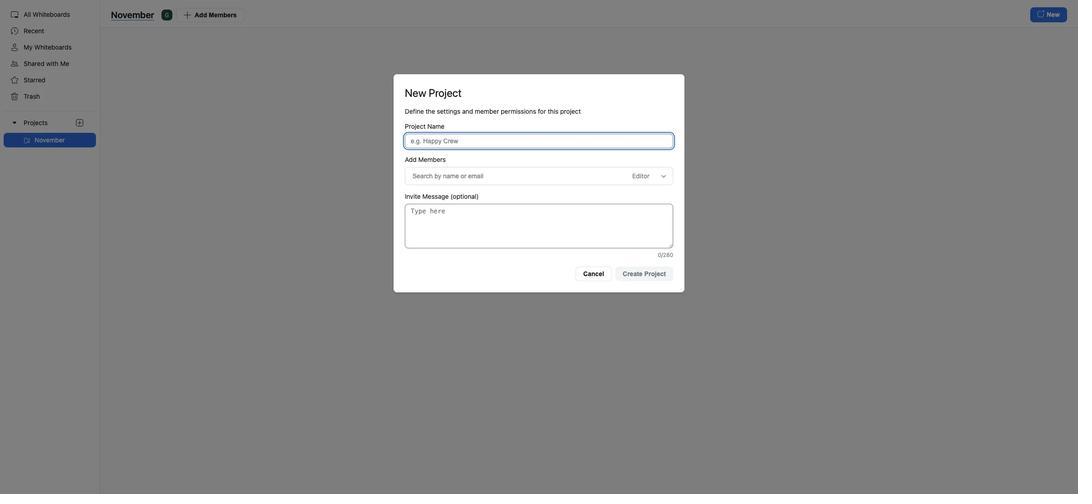 Task type: locate. For each thing, give the bounding box(es) containing it.
november inside menu item
[[35, 136, 65, 144]]

new
[[405, 86, 427, 99], [569, 125, 582, 132]]

november menu item
[[4, 133, 96, 147]]

1 vertical spatial project
[[405, 122, 426, 130]]

1 vertical spatial whiteboards
[[34, 43, 72, 51]]

whiteboards for all whiteboards
[[33, 10, 70, 18]]

add
[[195, 11, 207, 18], [405, 156, 417, 163]]

my whiteboards
[[24, 43, 72, 51]]

add inside new project dialog
[[405, 156, 417, 163]]

0 vertical spatial whiteboards
[[33, 10, 70, 18]]

shared
[[24, 60, 44, 67]]

this
[[548, 107, 559, 115]]

cancel
[[584, 270, 604, 278]]

november image
[[24, 137, 31, 144]]

1 vertical spatial new
[[569, 125, 582, 132]]

1 horizontal spatial november
[[111, 9, 154, 20]]

all whiteboards menu item
[[4, 7, 96, 22]]

new inside dialog
[[405, 86, 427, 99]]

me
[[60, 60, 69, 67]]

0 vertical spatial project
[[429, 86, 462, 99]]

november menu
[[0, 133, 100, 147]]

add members inside new project dialog
[[405, 156, 446, 163]]

define
[[405, 107, 424, 115]]

1 vertical spatial add
[[405, 156, 417, 163]]

0 horizontal spatial november
[[35, 136, 65, 144]]

whiteboards inside menu item
[[34, 43, 72, 51]]

0 horizontal spatial add
[[195, 11, 207, 18]]

0 vertical spatial add members
[[195, 11, 237, 18]]

1 horizontal spatial project
[[429, 86, 462, 99]]

menu bar containing all whiteboards
[[0, 0, 100, 494]]

trash menu item
[[4, 89, 96, 104]]

project down define
[[405, 122, 426, 130]]

all
[[24, 10, 31, 18]]

project up settings
[[429, 86, 462, 99]]

new down project
[[569, 125, 582, 132]]

starred
[[24, 76, 45, 84]]

0 horizontal spatial members
[[209, 11, 237, 18]]

menu bar
[[0, 0, 100, 494]]

recent
[[24, 27, 44, 35]]

project down 0/280
[[645, 270, 666, 278]]

1 vertical spatial november
[[35, 136, 65, 144]]

1 horizontal spatial add
[[405, 156, 417, 163]]

add members button
[[176, 8, 245, 22]]

1 horizontal spatial new
[[569, 125, 582, 132]]

add members inside button
[[195, 11, 237, 18]]

editor button
[[633, 169, 660, 183]]

project
[[560, 107, 581, 115]]

1 vertical spatial add members
[[405, 156, 446, 163]]

whiteboards
[[33, 10, 70, 18], [34, 43, 72, 51]]

0 vertical spatial add
[[195, 11, 207, 18]]

whiteboards for my whiteboards
[[34, 43, 72, 51]]

project name
[[405, 122, 445, 130]]

members inside button
[[209, 11, 237, 18]]

1 horizontal spatial add members
[[405, 156, 446, 163]]

0 vertical spatial members
[[209, 11, 237, 18]]

whiteboards up recent menu item
[[33, 10, 70, 18]]

0 horizontal spatial new
[[405, 86, 427, 99]]

for
[[538, 107, 546, 115]]

add members
[[195, 11, 237, 18], [405, 156, 446, 163]]

new project
[[405, 86, 462, 99]]

2 horizontal spatial project
[[645, 270, 666, 278]]

new whiteboard button
[[553, 121, 626, 136]]

menu item
[[0, 111, 100, 147]]

0 horizontal spatial add members
[[195, 11, 237, 18]]

0/280
[[658, 252, 674, 258]]

project
[[429, 86, 462, 99], [405, 122, 426, 130], [645, 270, 666, 278]]

project inside create project button
[[645, 270, 666, 278]]

whiteboards up with
[[34, 43, 72, 51]]

november
[[111, 9, 154, 20], [35, 136, 65, 144]]

1 vertical spatial members
[[418, 156, 446, 163]]

members
[[209, 11, 237, 18], [418, 156, 446, 163]]

new inside button
[[569, 125, 582, 132]]

whiteboards inside menu item
[[33, 10, 70, 18]]

new up define
[[405, 86, 427, 99]]

settings
[[437, 107, 461, 115]]

all whiteboards
[[24, 10, 70, 18]]

0 vertical spatial new
[[405, 86, 427, 99]]

1 horizontal spatial members
[[418, 156, 446, 163]]

2 vertical spatial project
[[645, 270, 666, 278]]

my
[[24, 43, 33, 51]]

Invite Message (optional) text field
[[405, 204, 674, 248]]

0 vertical spatial november
[[111, 9, 154, 20]]



Task type: vqa. For each thing, say whether or not it's contained in the screenshot.
Magnifier icon
no



Task type: describe. For each thing, give the bounding box(es) containing it.
new project dialog
[[394, 74, 685, 293]]

create
[[623, 270, 643, 278]]

trash
[[24, 92, 40, 100]]

permissions
[[501, 107, 536, 115]]

menu item containing projects
[[0, 111, 100, 147]]

and
[[462, 107, 473, 115]]

(optional)
[[451, 192, 479, 200]]

members inside new project dialog
[[418, 156, 446, 163]]

project for create project
[[645, 270, 666, 278]]

message
[[423, 192, 449, 200]]

add inside add members button
[[195, 11, 207, 18]]

name
[[428, 122, 445, 130]]

my whiteboards menu item
[[4, 40, 96, 55]]

e.g. Happy Crew text field
[[405, 134, 674, 148]]

projects
[[24, 119, 48, 127]]

new for new whiteboard
[[569, 125, 582, 132]]

Search by name or email,Search by name or email text field
[[413, 169, 613, 183]]

create project button
[[616, 267, 674, 281]]

shared with me
[[24, 60, 69, 67]]

the
[[426, 107, 435, 115]]

cancel button
[[576, 267, 612, 281]]

define the settings and member permissions for this project
[[405, 107, 581, 115]]

show options image
[[660, 173, 668, 180]]

starred menu item
[[4, 73, 96, 87]]

with
[[46, 60, 58, 67]]

shared with me menu item
[[4, 56, 96, 71]]

member
[[475, 107, 499, 115]]

new whiteboard
[[569, 125, 619, 132]]

invite message (optional)
[[405, 192, 479, 200]]

editor
[[633, 172, 650, 180]]

0 horizontal spatial project
[[405, 122, 426, 130]]

recent menu item
[[4, 24, 96, 38]]

project for new project
[[429, 86, 462, 99]]

invite
[[405, 192, 421, 200]]

new for new project
[[405, 86, 427, 99]]

create project
[[623, 270, 666, 278]]

whiteboard
[[584, 125, 619, 132]]



